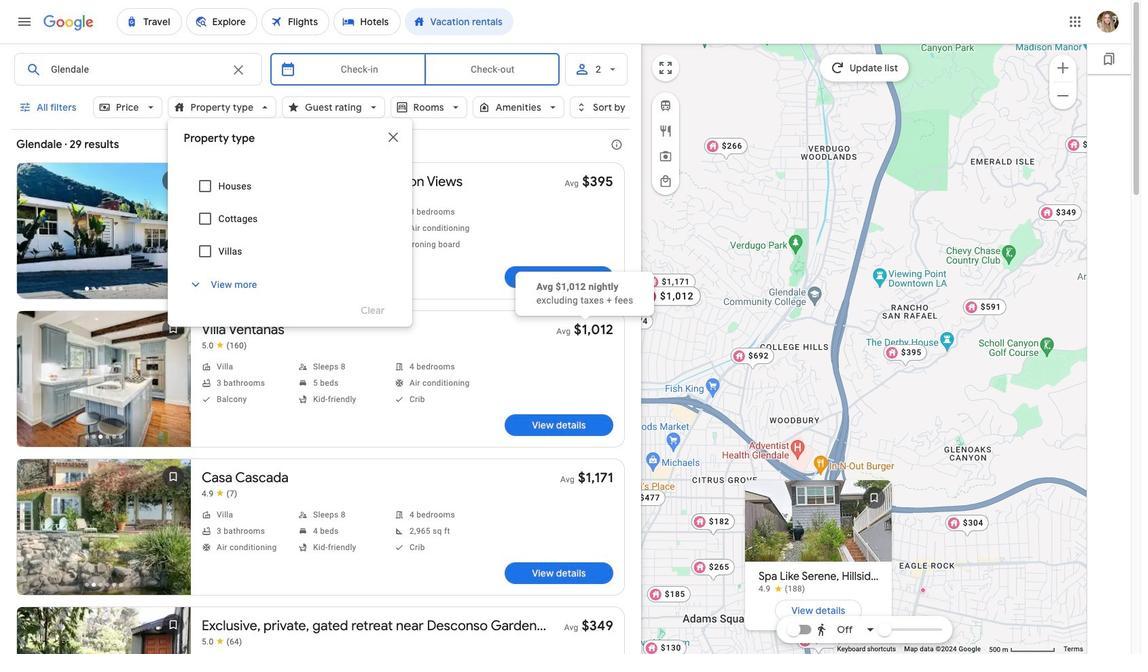Task type: describe. For each thing, give the bounding box(es) containing it.
close dialog image
[[385, 129, 401, 145]]

0 horizontal spatial photo 2 image
[[17, 459, 191, 595]]

back image for next image for save casa cascada to collection image
[[18, 514, 51, 546]]

the clara image
[[687, 300, 692, 305]]

photos list for the back icon associated with next icon
[[17, 311, 191, 461]]

photo 1 image for photos list corresponding to next image corresponding to save tree house serenity retreat. canyon views to collection icon the back icon
[[17, 163, 191, 299]]

4 photos list from the top
[[17, 608, 191, 654]]

save villa ventanas to collection image
[[157, 313, 190, 345]]

sunny apartment with a mountain view in central eagle rock image
[[920, 587, 926, 593]]

filters form
[[11, 43, 649, 327]]

1 horizontal spatial photo 2 image
[[892, 480, 1039, 562]]

back image for next icon
[[18, 366, 51, 398]]

save tree house serenity retreat. canyon views to collection image
[[157, 164, 190, 197]]

Search for places, hotels and more text field
[[50, 54, 222, 85]]

zoom out map image
[[1055, 87, 1072, 104]]

next image for save tree house serenity retreat. canyon views to collection icon
[[157, 217, 190, 250]]

save spa like serene, hillside retreat with beautiful, terraced private pool to collection image
[[858, 481, 891, 514]]



Task type: vqa. For each thing, say whether or not it's contained in the screenshot.
Zoom In Map image
yes



Task type: locate. For each thing, give the bounding box(es) containing it.
1 vertical spatial back image
[[18, 366, 51, 398]]

0 vertical spatial back image
[[18, 217, 51, 250]]

2 next image from the top
[[157, 514, 190, 546]]

photo 2 image
[[17, 459, 191, 595], [892, 480, 1039, 562]]

zoom in map image
[[1055, 59, 1072, 76]]

clear image
[[230, 62, 247, 78]]

1 vertical spatial next image
[[157, 514, 190, 546]]

back image for next image corresponding to save tree house serenity retreat. canyon views to collection icon
[[18, 217, 51, 250]]

list
[[745, 480, 1039, 575]]

2 photos list from the top
[[17, 311, 191, 461]]

2 back image from the top
[[18, 366, 51, 398]]

next image
[[157, 366, 190, 398]]

save casa cascada to collection image
[[157, 461, 190, 493]]

map region
[[641, 43, 1088, 654]]

save exclusive, private, gated retreat near desconso gardens and rose bowl to collection image
[[157, 609, 190, 641]]

next image down save casa cascada to collection image
[[157, 514, 190, 546]]

4.9 out of 5 stars from 188 reviews image
[[759, 583, 805, 594]]

4.9 out of 5 stars from 7 reviews image
[[202, 489, 237, 499]]

photos list
[[17, 163, 191, 313], [17, 311, 191, 461], [17, 459, 191, 609], [17, 608, 191, 654]]

3 photos list from the top
[[17, 459, 191, 609]]

photos list for next image corresponding to save tree house serenity retreat. canyon views to collection icon the back icon
[[17, 163, 191, 313]]

5 out of 5 stars from 64 reviews image
[[202, 637, 242, 648]]

3 back image from the top
[[18, 514, 51, 546]]

1 next image from the top
[[157, 217, 190, 250]]

next image for save casa cascada to collection image
[[157, 514, 190, 546]]

Check-in text field
[[304, 54, 415, 85]]

1 photos list from the top
[[17, 163, 191, 313]]

photo 1 image for 1st photos list from the bottom of the page
[[17, 608, 191, 654]]

0 vertical spatial next image
[[157, 217, 190, 250]]

photo 1 image for photos list corresponding to the back icon associated with next icon
[[17, 311, 191, 447]]

view larger map image
[[658, 60, 674, 76]]

learn more about these results image
[[601, 128, 633, 161]]

back image
[[18, 217, 51, 250], [18, 366, 51, 398], [18, 514, 51, 546]]

photo 1 image
[[17, 163, 191, 299], [17, 311, 191, 447], [745, 480, 892, 562], [17, 608, 191, 654]]

next image
[[157, 217, 190, 250], [157, 514, 190, 546]]

next image down save tree house serenity retreat. canyon views to collection icon
[[157, 217, 190, 250]]

main menu image
[[16, 14, 33, 30]]

Check-out text field
[[437, 54, 549, 85]]

5 out of 5 stars from 160 reviews image
[[202, 340, 247, 351]]

2 vertical spatial back image
[[18, 514, 51, 546]]

photos list for the back icon corresponding to next image for save casa cascada to collection image
[[17, 459, 191, 609]]

1 back image from the top
[[18, 217, 51, 250]]



